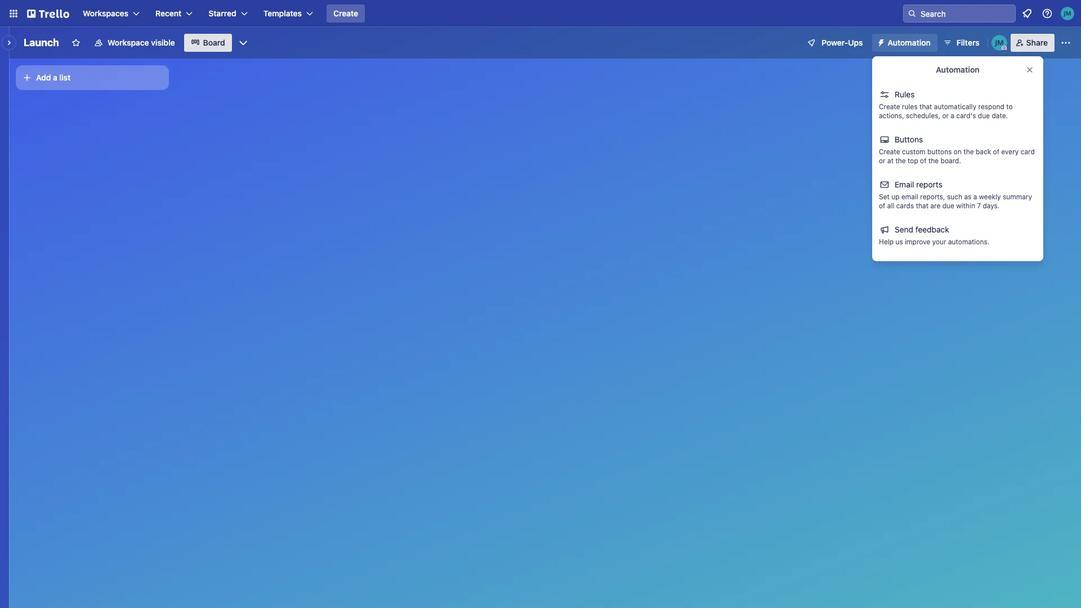 Task type: describe. For each thing, give the bounding box(es) containing it.
reports
[[917, 180, 943, 189]]

due inside 'create rules that automatically respond to actions, schedules, or a card's due date.'
[[978, 112, 990, 120]]

add a list
[[36, 73, 71, 82]]

sm image
[[872, 34, 888, 50]]

Search field
[[917, 5, 1016, 22]]

cards
[[897, 202, 914, 210]]

create for create
[[334, 8, 358, 18]]

due inside set up email reports, such as a weekly summary of all cards that are due within 7 days.
[[943, 202, 955, 210]]

email reports
[[895, 180, 943, 189]]

1 horizontal spatial of
[[921, 157, 927, 165]]

list
[[59, 73, 71, 82]]

email
[[895, 180, 915, 189]]

templates
[[263, 8, 302, 18]]

a inside set up email reports, such as a weekly summary of all cards that are due within 7 days.
[[974, 193, 978, 201]]

are
[[931, 202, 941, 210]]

on
[[954, 148, 962, 156]]

help
[[879, 238, 894, 246]]

automation inside button
[[888, 38, 931, 47]]

open information menu image
[[1042, 8, 1053, 19]]

0 vertical spatial of
[[993, 148, 1000, 156]]

filters button
[[940, 34, 983, 52]]

schedules,
[[906, 112, 941, 120]]

create for create rules that automatically respond to actions, schedules, or a card's due date.
[[879, 103, 901, 111]]

1 horizontal spatial the
[[929, 157, 939, 165]]

create button
[[327, 5, 365, 23]]

2 horizontal spatial the
[[964, 148, 974, 156]]

that inside set up email reports, such as a weekly summary of all cards that are due within 7 days.
[[916, 202, 929, 210]]

rules
[[902, 103, 918, 111]]

power-ups button
[[800, 34, 870, 52]]

within
[[957, 202, 976, 210]]

feedback
[[916, 225, 950, 234]]

set up email reports, such as a weekly summary of all cards that are due within 7 days.
[[879, 193, 1033, 210]]

your
[[933, 238, 947, 246]]

recent button
[[149, 5, 200, 23]]

all
[[888, 202, 895, 210]]

templates button
[[257, 5, 320, 23]]

or inside create custom buttons on the back of every card or at the top of the board.
[[879, 157, 886, 165]]

workspace
[[108, 38, 149, 47]]

board link
[[184, 34, 232, 52]]

top
[[908, 157, 919, 165]]

set
[[879, 193, 890, 201]]

1 horizontal spatial automation
[[936, 65, 980, 74]]

this member is an admin of this board. image
[[1002, 46, 1007, 51]]

ups
[[849, 38, 863, 47]]

filters
[[957, 38, 980, 47]]

customize views image
[[238, 37, 249, 48]]

rules
[[895, 90, 915, 99]]

visible
[[151, 38, 175, 47]]

custom
[[902, 148, 926, 156]]

actions,
[[879, 112, 905, 120]]

at
[[888, 157, 894, 165]]

summary
[[1003, 193, 1033, 201]]

0 horizontal spatial the
[[896, 157, 906, 165]]

1 horizontal spatial jeremy miller (jeremymiller198) image
[[1061, 7, 1075, 20]]

back
[[976, 148, 992, 156]]

buttons
[[928, 148, 952, 156]]

reports,
[[921, 193, 946, 201]]

days.
[[983, 202, 1000, 210]]

workspace visible button
[[87, 34, 182, 52]]

create rules that automatically respond to actions, schedules, or a card's due date.
[[879, 103, 1013, 120]]

respond
[[979, 103, 1005, 111]]

share
[[1027, 38, 1048, 47]]

add a list button
[[16, 65, 169, 90]]



Task type: locate. For each thing, give the bounding box(es) containing it.
add
[[36, 73, 51, 82]]

jeremy miller (jeremymiller198) image right filters
[[992, 35, 1008, 51]]

workspaces button
[[76, 5, 146, 23]]

card
[[1021, 148, 1035, 156]]

1 vertical spatial of
[[921, 157, 927, 165]]

2 horizontal spatial a
[[974, 193, 978, 201]]

0 horizontal spatial due
[[943, 202, 955, 210]]

0 horizontal spatial of
[[879, 202, 886, 210]]

2 horizontal spatial of
[[993, 148, 1000, 156]]

a left list
[[53, 73, 57, 82]]

such
[[948, 193, 963, 201]]

0 vertical spatial or
[[943, 112, 949, 120]]

2 vertical spatial of
[[879, 202, 886, 210]]

power-ups
[[822, 38, 863, 47]]

1 horizontal spatial a
[[951, 112, 955, 120]]

switch to… image
[[8, 8, 19, 19]]

due down such
[[943, 202, 955, 210]]

every
[[1002, 148, 1019, 156]]

that inside 'create rules that automatically respond to actions, schedules, or a card's due date.'
[[920, 103, 933, 111]]

a right the as
[[974, 193, 978, 201]]

workspace visible
[[108, 38, 175, 47]]

or
[[943, 112, 949, 120], [879, 157, 886, 165]]

1 horizontal spatial or
[[943, 112, 949, 120]]

that left are
[[916, 202, 929, 210]]

weekly
[[979, 193, 1001, 201]]

1 vertical spatial a
[[951, 112, 955, 120]]

0 vertical spatial automation
[[888, 38, 931, 47]]

starred button
[[202, 5, 254, 23]]

2 vertical spatial create
[[879, 148, 901, 156]]

the down buttons in the right of the page
[[929, 157, 939, 165]]

create custom buttons on the back of every card or at the top of the board.
[[879, 148, 1035, 165]]

or inside 'create rules that automatically respond to actions, schedules, or a card's due date.'
[[943, 112, 949, 120]]

automatically
[[934, 103, 977, 111]]

power-
[[822, 38, 849, 47]]

or down automatically in the top of the page
[[943, 112, 949, 120]]

automation down "filters" button
[[936, 65, 980, 74]]

up
[[892, 193, 900, 201]]

launch
[[24, 37, 59, 48]]

1 vertical spatial jeremy miller (jeremymiller198) image
[[992, 35, 1008, 51]]

0 horizontal spatial a
[[53, 73, 57, 82]]

automation button
[[872, 34, 938, 52]]

1 vertical spatial or
[[879, 157, 886, 165]]

starred
[[209, 8, 236, 18]]

as
[[965, 193, 972, 201]]

automation
[[888, 38, 931, 47], [936, 65, 980, 74]]

date.
[[992, 112, 1008, 120]]

send feedback
[[895, 225, 950, 234]]

back to home image
[[27, 5, 69, 23]]

0 vertical spatial jeremy miller (jeremymiller198) image
[[1061, 7, 1075, 20]]

1 vertical spatial that
[[916, 202, 929, 210]]

1 vertical spatial create
[[879, 103, 901, 111]]

due down respond
[[978, 112, 990, 120]]

share button
[[1011, 34, 1055, 52]]

automation down search image
[[888, 38, 931, 47]]

create inside 'button'
[[334, 8, 358, 18]]

improve
[[905, 238, 931, 246]]

0 vertical spatial due
[[978, 112, 990, 120]]

7
[[978, 202, 981, 210]]

2 vertical spatial a
[[974, 193, 978, 201]]

create
[[334, 8, 358, 18], [879, 103, 901, 111], [879, 148, 901, 156]]

board.
[[941, 157, 962, 165]]

a
[[53, 73, 57, 82], [951, 112, 955, 120], [974, 193, 978, 201]]

a inside 'create rules that automatically respond to actions, schedules, or a card's due date.'
[[951, 112, 955, 120]]

that up schedules,
[[920, 103, 933, 111]]

card's
[[957, 112, 977, 120]]

1 vertical spatial due
[[943, 202, 955, 210]]

buttons
[[895, 135, 923, 144]]

board
[[203, 38, 225, 47]]

create inside create custom buttons on the back of every card or at the top of the board.
[[879, 148, 901, 156]]

the right at
[[896, 157, 906, 165]]

jeremy miller (jeremymiller198) image right open information menu image
[[1061, 7, 1075, 20]]

a inside button
[[53, 73, 57, 82]]

email
[[902, 193, 919, 201]]

0 notifications image
[[1021, 7, 1034, 20]]

0 vertical spatial a
[[53, 73, 57, 82]]

jeremy miller (jeremymiller198) image
[[1061, 7, 1075, 20], [992, 35, 1008, 51]]

send
[[895, 225, 914, 234]]

create for create custom buttons on the back of every card or at the top of the board.
[[879, 148, 901, 156]]

primary element
[[0, 0, 1082, 27]]

of right top
[[921, 157, 927, 165]]

show menu image
[[1061, 37, 1072, 48]]

or left at
[[879, 157, 886, 165]]

1 horizontal spatial due
[[978, 112, 990, 120]]

0 horizontal spatial automation
[[888, 38, 931, 47]]

0 vertical spatial that
[[920, 103, 933, 111]]

1 vertical spatial automation
[[936, 65, 980, 74]]

close popover image
[[1026, 65, 1035, 74]]

0 horizontal spatial jeremy miller (jeremymiller198) image
[[992, 35, 1008, 51]]

us
[[896, 238, 903, 246]]

of
[[993, 148, 1000, 156], [921, 157, 927, 165], [879, 202, 886, 210]]

Board name text field
[[18, 34, 65, 52]]

search image
[[908, 9, 917, 18]]

to
[[1007, 103, 1013, 111]]

0 horizontal spatial or
[[879, 157, 886, 165]]

of right back
[[993, 148, 1000, 156]]

recent
[[156, 8, 182, 18]]

workspaces
[[83, 8, 128, 18]]

0 vertical spatial create
[[334, 8, 358, 18]]

a down automatically in the top of the page
[[951, 112, 955, 120]]

that
[[920, 103, 933, 111], [916, 202, 929, 210]]

the right on
[[964, 148, 974, 156]]

due
[[978, 112, 990, 120], [943, 202, 955, 210]]

help us improve your automations.
[[879, 238, 990, 246]]

star or unstar board image
[[72, 38, 81, 47]]

of inside set up email reports, such as a weekly summary of all cards that are due within 7 days.
[[879, 202, 886, 210]]

the
[[964, 148, 974, 156], [896, 157, 906, 165], [929, 157, 939, 165]]

of left all
[[879, 202, 886, 210]]

automations.
[[949, 238, 990, 246]]

create inside 'create rules that automatically respond to actions, schedules, or a card's due date.'
[[879, 103, 901, 111]]



Task type: vqa. For each thing, say whether or not it's contained in the screenshot.
work inside the Try Premium free for 14 days See your work in a whole new way with Trello views.
no



